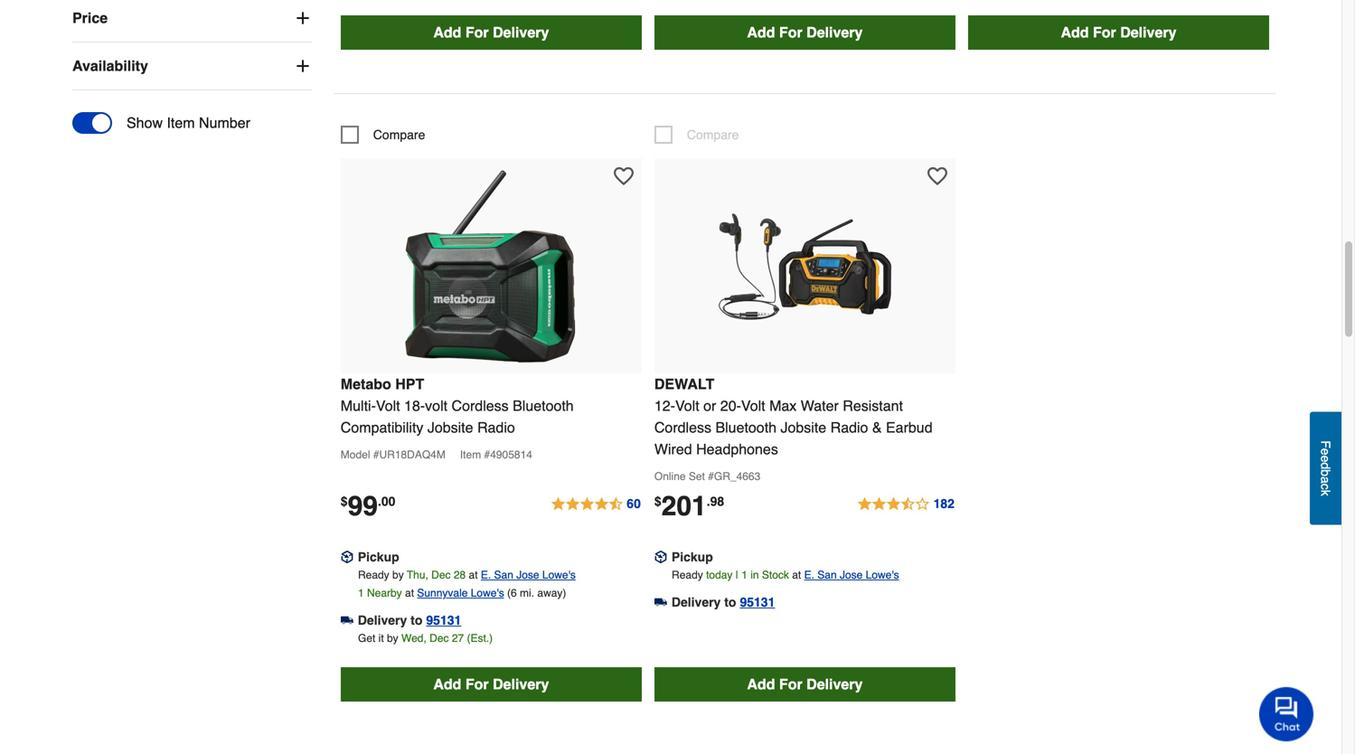 Task type: vqa. For each thing, say whether or not it's contained in the screenshot.
left compare
yes



Task type: locate. For each thing, give the bounding box(es) containing it.
bluetooth up headphones
[[716, 419, 777, 436]]

95131 up 27
[[426, 613, 461, 627]]

delivery
[[493, 24, 549, 41], [807, 24, 863, 41], [1121, 24, 1177, 41], [672, 595, 721, 609], [358, 613, 407, 627], [493, 676, 549, 693], [807, 676, 863, 693]]

model # ur18daq4m
[[341, 448, 446, 461]]

b
[[1319, 469, 1333, 476]]

1 horizontal spatial cordless
[[655, 419, 712, 436]]

0 vertical spatial 1
[[742, 569, 748, 581]]

0 horizontal spatial san
[[494, 569, 514, 581]]

compare inside '5013058411' "element"
[[373, 127, 425, 142]]

1 horizontal spatial $
[[655, 494, 662, 509]]

0 horizontal spatial e.
[[481, 569, 491, 581]]

2 horizontal spatial at
[[792, 569, 801, 581]]

1 horizontal spatial 95131
[[740, 595, 775, 609]]

$ left .00
[[341, 494, 348, 509]]

today
[[706, 569, 733, 581]]

1 horizontal spatial lowe's
[[543, 569, 576, 581]]

lowe's down 182 button in the bottom right of the page
[[866, 569, 899, 581]]

1 vertical spatial cordless
[[655, 419, 712, 436]]

away)
[[538, 587, 566, 599]]

2 $ from the left
[[655, 494, 662, 509]]

1 jose from the left
[[517, 569, 539, 581]]

volt down 'dewalt'
[[676, 397, 700, 414]]

0 horizontal spatial e. san jose lowe's button
[[481, 566, 576, 584]]

95131
[[740, 595, 775, 609], [426, 613, 461, 627]]

1 horizontal spatial delivery to 95131
[[672, 595, 775, 609]]

1 vertical spatial delivery to 95131
[[358, 613, 461, 627]]

1 ready from the left
[[358, 569, 389, 581]]

1 horizontal spatial ready
[[672, 569, 703, 581]]

0 horizontal spatial to
[[411, 613, 423, 627]]

add for delivery
[[433, 24, 549, 41], [747, 24, 863, 41], [1061, 24, 1177, 41], [433, 676, 549, 693], [747, 676, 863, 693]]

1 vertical spatial bluetooth
[[716, 419, 777, 436]]

pickup right pickup icon
[[672, 550, 713, 564]]

resistant
[[843, 397, 903, 414]]

metabo
[[341, 376, 391, 392]]

1 e. from the left
[[481, 569, 491, 581]]

price button
[[72, 0, 312, 42]]

to for the left 95131 button
[[411, 613, 423, 627]]

at
[[469, 569, 478, 581], [792, 569, 801, 581], [405, 587, 414, 599]]

dec left 27
[[430, 632, 449, 645]]

it
[[379, 632, 384, 645]]

add
[[433, 24, 462, 41], [747, 24, 775, 41], [1061, 24, 1089, 41], [433, 676, 462, 693], [747, 676, 775, 693]]

at right the stock
[[792, 569, 801, 581]]

mi.
[[520, 587, 535, 599]]

0 horizontal spatial item
[[167, 114, 195, 131]]

1 pickup from the left
[[358, 550, 399, 564]]

jose
[[517, 569, 539, 581], [840, 569, 863, 581]]

1 san from the left
[[494, 569, 514, 581]]

delivery to 95131 down today
[[672, 595, 775, 609]]

item right show
[[167, 114, 195, 131]]

bluetooth up '#4905814'
[[513, 397, 574, 414]]

san right the stock
[[818, 569, 837, 581]]

jobsite
[[428, 419, 473, 436], [781, 419, 827, 436]]

2 e. san jose lowe's button from the left
[[804, 566, 899, 584]]

e. right the stock
[[804, 569, 815, 581]]

ready
[[358, 569, 389, 581], [672, 569, 703, 581]]

e.
[[481, 569, 491, 581], [804, 569, 815, 581]]

to
[[725, 595, 737, 609], [411, 613, 423, 627]]

volt inside metabo hpt multi-volt 18-volt cordless bluetooth compatibility jobsite radio
[[376, 397, 400, 414]]

95131 for the left 95131 button
[[426, 613, 461, 627]]

1 horizontal spatial truck filled image
[[655, 596, 667, 609]]

volt up the compatibility
[[376, 397, 400, 414]]

compare for '5013058411' "element"
[[373, 127, 425, 142]]

to down |
[[725, 595, 737, 609]]

1 inside ready by thu, dec 28 at e. san jose lowe's 1 nearby at sunnyvale lowe's (6 mi. away)
[[358, 587, 364, 599]]

san
[[494, 569, 514, 581], [818, 569, 837, 581]]

0 vertical spatial cordless
[[452, 397, 509, 414]]

truck filled image down pickup icon
[[655, 596, 667, 609]]

1 horizontal spatial item
[[460, 448, 481, 461]]

182 button
[[857, 494, 956, 515]]

cordless up wired
[[655, 419, 712, 436]]

2 e from the top
[[1319, 455, 1333, 462]]

95131 button
[[740, 593, 775, 611], [426, 611, 461, 629]]

pickup image
[[655, 551, 667, 563]]

1 compare from the left
[[373, 127, 425, 142]]

get it by wed, dec 27 (est.)
[[358, 632, 493, 645]]

pickup for delivery
[[672, 550, 713, 564]]

1 horizontal spatial volt
[[676, 397, 700, 414]]

1 e. san jose lowe's button from the left
[[481, 566, 576, 584]]

volt
[[376, 397, 400, 414], [676, 397, 700, 414], [741, 397, 766, 414]]

1
[[742, 569, 748, 581], [358, 587, 364, 599]]

#4905814
[[484, 448, 533, 461]]

$ 99 .00
[[341, 490, 396, 522]]

lowe's
[[543, 569, 576, 581], [866, 569, 899, 581], [471, 587, 504, 599]]

ready for ready today | 1 in stock at e. san jose lowe's
[[672, 569, 703, 581]]

at right 28
[[469, 569, 478, 581]]

0 horizontal spatial ready
[[358, 569, 389, 581]]

$ inside $ 99 .00
[[341, 494, 348, 509]]

truck filled image for the right 95131 button
[[655, 596, 667, 609]]

or
[[704, 397, 717, 414]]

radio up the item #4905814
[[477, 419, 515, 436]]

2 radio from the left
[[831, 419, 869, 436]]

1 horizontal spatial pickup
[[672, 550, 713, 564]]

show item number element
[[72, 112, 250, 134]]

1 horizontal spatial jose
[[840, 569, 863, 581]]

e. san jose lowe's button up mi. at left bottom
[[481, 566, 576, 584]]

sunnyvale lowe's button
[[417, 584, 504, 602]]

price
[[72, 10, 108, 26]]

e. right 28
[[481, 569, 491, 581]]

1 left nearby at the left of the page
[[358, 587, 364, 599]]

18-
[[404, 397, 425, 414]]

2 jobsite from the left
[[781, 419, 827, 436]]

ready left today
[[672, 569, 703, 581]]

12-
[[655, 397, 676, 414]]

1 horizontal spatial jobsite
[[781, 419, 827, 436]]

hpt
[[395, 376, 424, 392]]

0 horizontal spatial compare
[[373, 127, 425, 142]]

0 vertical spatial to
[[725, 595, 737, 609]]

1 horizontal spatial 1
[[742, 569, 748, 581]]

1 vertical spatial 1
[[358, 587, 364, 599]]

f e e d b a c k
[[1319, 440, 1333, 496]]

0 horizontal spatial jobsite
[[428, 419, 473, 436]]

(est.)
[[467, 632, 493, 645]]

by
[[392, 569, 404, 581], [387, 632, 399, 645]]

at down thu,
[[405, 587, 414, 599]]

0 vertical spatial 95131
[[740, 595, 775, 609]]

by right 'it'
[[387, 632, 399, 645]]

cordless right "volt"
[[452, 397, 509, 414]]

volt left max
[[741, 397, 766, 414]]

0 horizontal spatial cordless
[[452, 397, 509, 414]]

for
[[466, 24, 489, 41], [779, 24, 803, 41], [1093, 24, 1117, 41], [466, 676, 489, 693], [779, 676, 803, 693]]

ready for ready by thu, dec 28 at e. san jose lowe's 1 nearby at sunnyvale lowe's (6 mi. away)
[[358, 569, 389, 581]]

e. san jose lowe's button
[[481, 566, 576, 584], [804, 566, 899, 584]]

actual price $201.98 element
[[655, 490, 725, 522]]

jose right the stock
[[840, 569, 863, 581]]

delivery to 95131
[[672, 595, 775, 609], [358, 613, 461, 627]]

nearby
[[367, 587, 402, 599]]

add for delivery button
[[341, 15, 642, 50], [655, 15, 956, 50], [968, 15, 1270, 50], [341, 667, 642, 702], [655, 667, 956, 702]]

e
[[1319, 448, 1333, 455], [1319, 455, 1333, 462]]

95131 button down in
[[740, 593, 775, 611]]

1 volt from the left
[[376, 397, 400, 414]]

1 horizontal spatial e.
[[804, 569, 815, 581]]

compare
[[373, 127, 425, 142], [687, 127, 739, 142]]

lowe's up away)
[[543, 569, 576, 581]]

cordless
[[452, 397, 509, 414], [655, 419, 712, 436]]

1 jobsite from the left
[[428, 419, 473, 436]]

0 horizontal spatial 95131
[[426, 613, 461, 627]]

0 horizontal spatial truck filled image
[[341, 614, 353, 627]]

1 horizontal spatial e. san jose lowe's button
[[804, 566, 899, 584]]

volt
[[425, 397, 448, 414]]

95131 down in
[[740, 595, 775, 609]]

0 vertical spatial item
[[167, 114, 195, 131]]

jobsite inside metabo hpt multi-volt 18-volt cordless bluetooth compatibility jobsite radio
[[428, 419, 473, 436]]

2 san from the left
[[818, 569, 837, 581]]

1 horizontal spatial compare
[[687, 127, 739, 142]]

$
[[341, 494, 348, 509], [655, 494, 662, 509]]

heart outline image
[[928, 166, 948, 186]]

e up b
[[1319, 455, 1333, 462]]

2 jose from the left
[[840, 569, 863, 581]]

1 radio from the left
[[477, 419, 515, 436]]

delivery to 95131 up wed,
[[358, 613, 461, 627]]

0 vertical spatial by
[[392, 569, 404, 581]]

0 horizontal spatial radio
[[477, 419, 515, 436]]

1 $ from the left
[[341, 494, 348, 509]]

0 horizontal spatial volt
[[376, 397, 400, 414]]

san up '(6'
[[494, 569, 514, 581]]

$ right 60
[[655, 494, 662, 509]]

1 vertical spatial by
[[387, 632, 399, 645]]

truck filled image for the left 95131 button
[[341, 614, 353, 627]]

truck filled image down pickup image
[[341, 614, 353, 627]]

item #4905814
[[460, 448, 533, 461]]

.98
[[707, 494, 725, 509]]

0 vertical spatial bluetooth
[[513, 397, 574, 414]]

ready up nearby at the left of the page
[[358, 569, 389, 581]]

1 vertical spatial truck filled image
[[341, 614, 353, 627]]

1 horizontal spatial radio
[[831, 419, 869, 436]]

jobsite down "volt"
[[428, 419, 473, 436]]

0 horizontal spatial pickup
[[358, 550, 399, 564]]

0 horizontal spatial lowe's
[[471, 587, 504, 599]]

2 horizontal spatial lowe's
[[866, 569, 899, 581]]

by left thu,
[[392, 569, 404, 581]]

2 ready from the left
[[672, 569, 703, 581]]

60 button
[[550, 494, 642, 515]]

0 vertical spatial delivery to 95131
[[672, 595, 775, 609]]

jobsite down water
[[781, 419, 827, 436]]

1 horizontal spatial to
[[725, 595, 737, 609]]

radio
[[477, 419, 515, 436], [831, 419, 869, 436]]

$ for 201
[[655, 494, 662, 509]]

radio inside dewalt 12-volt or 20-volt max water resistant cordless bluetooth jobsite radio & earbud wired headphones
[[831, 419, 869, 436]]

thu,
[[407, 569, 428, 581]]

$ inside $ 201 .98
[[655, 494, 662, 509]]

lowe's left '(6'
[[471, 587, 504, 599]]

0 horizontal spatial $
[[341, 494, 348, 509]]

heart outline image
[[614, 166, 634, 186]]

item
[[167, 114, 195, 131], [460, 448, 481, 461]]

1 horizontal spatial bluetooth
[[716, 419, 777, 436]]

27
[[452, 632, 464, 645]]

1 vertical spatial 95131
[[426, 613, 461, 627]]

in
[[751, 569, 759, 581]]

f e e d b a c k button
[[1310, 412, 1342, 525]]

1 vertical spatial to
[[411, 613, 423, 627]]

2 compare from the left
[[687, 127, 739, 142]]

0 vertical spatial truck filled image
[[655, 596, 667, 609]]

0 horizontal spatial jose
[[517, 569, 539, 581]]

truck filled image
[[655, 596, 667, 609], [341, 614, 353, 627]]

jobsite inside dewalt 12-volt or 20-volt max water resistant cordless bluetooth jobsite radio & earbud wired headphones
[[781, 419, 827, 436]]

95131 button up 27
[[426, 611, 461, 629]]

radio left &
[[831, 419, 869, 436]]

0 horizontal spatial bluetooth
[[513, 397, 574, 414]]

ready inside ready by thu, dec 28 at e. san jose lowe's 1 nearby at sunnyvale lowe's (6 mi. away)
[[358, 569, 389, 581]]

dewalt
[[655, 376, 715, 392]]

1 horizontal spatial san
[[818, 569, 837, 581]]

pickup
[[358, 550, 399, 564], [672, 550, 713, 564]]

bluetooth
[[513, 397, 574, 414], [716, 419, 777, 436]]

2 horizontal spatial volt
[[741, 397, 766, 414]]

pickup image
[[341, 551, 353, 563]]

bluetooth inside metabo hpt multi-volt 18-volt cordless bluetooth compatibility jobsite radio
[[513, 397, 574, 414]]

e. san jose lowe's button right the stock
[[804, 566, 899, 584]]

to for the right 95131 button
[[725, 595, 737, 609]]

e. san jose lowe's button for today
[[804, 566, 899, 584]]

dec up sunnyvale
[[432, 569, 451, 581]]

0 vertical spatial dec
[[432, 569, 451, 581]]

0 horizontal spatial 1
[[358, 587, 364, 599]]

0 horizontal spatial delivery to 95131
[[358, 613, 461, 627]]

sunnyvale
[[417, 587, 468, 599]]

1 vertical spatial dec
[[430, 632, 449, 645]]

to up wed,
[[411, 613, 423, 627]]

dec
[[432, 569, 451, 581], [430, 632, 449, 645]]

item left '#4905814'
[[460, 448, 481, 461]]

$ for 99
[[341, 494, 348, 509]]

jose up mi. at left bottom
[[517, 569, 539, 581]]

1 right |
[[742, 569, 748, 581]]

plus image
[[294, 9, 312, 27]]

2 pickup from the left
[[672, 550, 713, 564]]

1 vertical spatial item
[[460, 448, 481, 461]]

compare inside gr_4663 element
[[687, 127, 739, 142]]

e up the d
[[1319, 448, 1333, 455]]

|
[[736, 569, 739, 581]]

pickup right pickup image
[[358, 550, 399, 564]]



Task type: describe. For each thing, give the bounding box(es) containing it.
model
[[341, 448, 370, 461]]

headphones
[[696, 441, 778, 457]]

3.5 stars image
[[857, 494, 956, 515]]

online set #gr_4663
[[655, 470, 761, 483]]

chat invite button image
[[1260, 686, 1315, 742]]

f
[[1319, 440, 1333, 448]]

&
[[873, 419, 882, 436]]

e. inside ready by thu, dec 28 at e. san jose lowe's 1 nearby at sunnyvale lowe's (6 mi. away)
[[481, 569, 491, 581]]

1 horizontal spatial at
[[469, 569, 478, 581]]

$ 201 .98
[[655, 490, 725, 522]]

plus image
[[294, 57, 312, 75]]

0 horizontal spatial 95131 button
[[426, 611, 461, 629]]

availability button
[[72, 43, 312, 90]]

get
[[358, 632, 376, 645]]

4.5 stars image
[[550, 494, 642, 515]]

pickup for get
[[358, 550, 399, 564]]

2 volt from the left
[[676, 397, 700, 414]]

stock
[[762, 569, 789, 581]]

#
[[373, 448, 379, 461]]

dewalt 12-volt or 20-volt max water resistant cordless bluetooth jobsite radio & earbud wired headphones
[[655, 376, 933, 457]]

set
[[689, 470, 705, 483]]

20-
[[721, 397, 741, 414]]

water
[[801, 397, 839, 414]]

max
[[770, 397, 797, 414]]

.00
[[378, 494, 396, 509]]

compare for gr_4663 element
[[687, 127, 739, 142]]

item #4905814 button
[[460, 446, 543, 467]]

1 horizontal spatial 95131 button
[[740, 593, 775, 611]]

e. san jose lowe's button for thu, dec 28
[[481, 566, 576, 584]]

cordless inside dewalt 12-volt or 20-volt max water resistant cordless bluetooth jobsite radio & earbud wired headphones
[[655, 419, 712, 436]]

item inside button
[[460, 448, 481, 461]]

1 e from the top
[[1319, 448, 1333, 455]]

(6
[[507, 587, 517, 599]]

#gr_4663
[[708, 470, 761, 483]]

wired
[[655, 441, 692, 457]]

actual price $99.00 element
[[341, 490, 396, 522]]

182
[[934, 496, 955, 511]]

bluetooth inside dewalt 12-volt or 20-volt max water resistant cordless bluetooth jobsite radio & earbud wired headphones
[[716, 419, 777, 436]]

gr_4663 element
[[655, 126, 739, 144]]

multi-
[[341, 397, 376, 414]]

k
[[1319, 490, 1333, 496]]

201
[[662, 490, 707, 522]]

5013058411 element
[[341, 126, 425, 144]]

radio inside metabo hpt multi-volt 18-volt cordless bluetooth compatibility jobsite radio
[[477, 419, 515, 436]]

number
[[199, 114, 250, 131]]

earbud
[[886, 419, 933, 436]]

item inside 'element'
[[167, 114, 195, 131]]

wed,
[[402, 632, 427, 645]]

san inside ready by thu, dec 28 at e. san jose lowe's 1 nearby at sunnyvale lowe's (6 mi. away)
[[494, 569, 514, 581]]

60
[[627, 496, 641, 511]]

show item number
[[127, 114, 250, 131]]

cordless inside metabo hpt multi-volt 18-volt cordless bluetooth compatibility jobsite radio
[[452, 397, 509, 414]]

d
[[1319, 462, 1333, 469]]

28
[[454, 569, 466, 581]]

jose inside ready by thu, dec 28 at e. san jose lowe's 1 nearby at sunnyvale lowe's (6 mi. away)
[[517, 569, 539, 581]]

metabo hpt multi-volt 18-volt cordless bluetooth compatibility jobsite radio
[[341, 376, 574, 436]]

c
[[1319, 483, 1333, 490]]

2 e. from the left
[[804, 569, 815, 581]]

ur18daq4m
[[379, 448, 446, 461]]

ready today | 1 in stock at e. san jose lowe's
[[672, 569, 899, 581]]

show
[[127, 114, 163, 131]]

dec inside ready by thu, dec 28 at e. san jose lowe's 1 nearby at sunnyvale lowe's (6 mi. away)
[[432, 569, 451, 581]]

by inside ready by thu, dec 28 at e. san jose lowe's 1 nearby at sunnyvale lowe's (6 mi. away)
[[392, 569, 404, 581]]

3 volt from the left
[[741, 397, 766, 414]]

99
[[348, 490, 378, 522]]

ready by thu, dec 28 at e. san jose lowe's 1 nearby at sunnyvale lowe's (6 mi. away)
[[358, 569, 576, 599]]

95131 for the right 95131 button
[[740, 595, 775, 609]]

a
[[1319, 476, 1333, 483]]

online
[[655, 470, 686, 483]]

online set #gr_4663 button
[[655, 467, 772, 489]]

availability
[[72, 58, 148, 74]]

0 horizontal spatial at
[[405, 587, 414, 599]]

compatibility
[[341, 419, 424, 436]]



